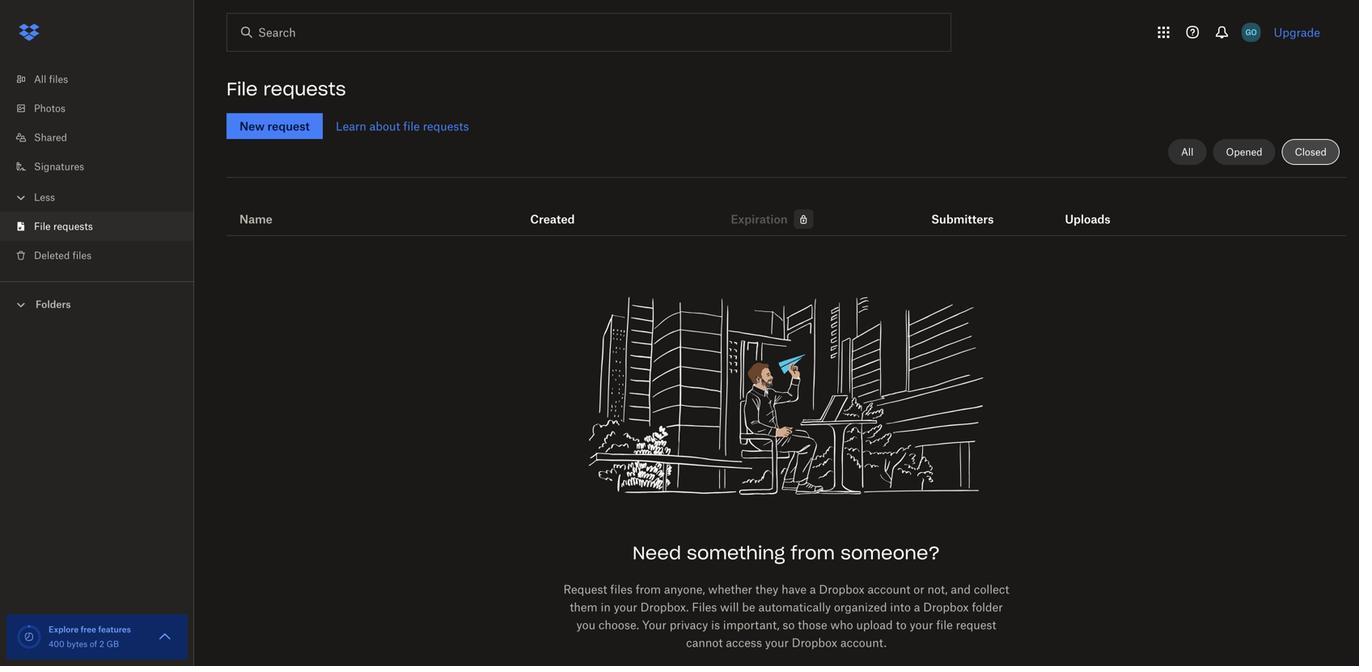 Task type: vqa. For each thing, say whether or not it's contained in the screenshot.
All 'files'
yes



Task type: locate. For each thing, give the bounding box(es) containing it.
1 horizontal spatial a
[[914, 601, 920, 615]]

file
[[403, 119, 420, 133], [937, 619, 953, 632]]

your
[[642, 619, 667, 632]]

deleted files link
[[13, 241, 194, 270]]

signatures link
[[13, 152, 194, 181]]

2 vertical spatial your
[[765, 636, 789, 650]]

request inside request files from anyone, whether they have a dropbox account or not, and collect them in your dropbox. files will be automatically organized into a dropbox folder you choose. your privacy is important, so those who upload to your file request cannot access your dropbox account.
[[956, 619, 997, 632]]

a right the into
[[914, 601, 920, 615]]

1 vertical spatial request
[[956, 619, 997, 632]]

privacy
[[670, 619, 708, 632]]

account.
[[841, 636, 887, 650]]

dropbox.
[[641, 601, 689, 615]]

2 horizontal spatial your
[[910, 619, 934, 632]]

gb
[[107, 640, 119, 650]]

row
[[227, 184, 1347, 236]]

0 horizontal spatial file requests
[[34, 221, 93, 233]]

from for anyone,
[[636, 583, 661, 597]]

2 horizontal spatial files
[[611, 583, 633, 597]]

shared link
[[13, 123, 194, 152]]

1 vertical spatial all
[[1182, 146, 1194, 158]]

closed button
[[1282, 139, 1340, 165]]

file right about in the left of the page
[[403, 119, 420, 133]]

1 vertical spatial files
[[72, 250, 92, 262]]

0 vertical spatial files
[[49, 73, 68, 85]]

files
[[49, 73, 68, 85], [72, 250, 92, 262], [611, 583, 633, 597]]

1 horizontal spatial from
[[791, 542, 835, 565]]

important,
[[723, 619, 780, 632]]

1 horizontal spatial request
[[956, 619, 997, 632]]

deleted
[[34, 250, 70, 262]]

0 vertical spatial from
[[791, 542, 835, 565]]

them
[[570, 601, 598, 615]]

from for someone?
[[791, 542, 835, 565]]

something
[[687, 542, 785, 565]]

file requests up new request
[[227, 78, 346, 100]]

files
[[692, 601, 717, 615]]

not,
[[928, 583, 948, 597]]

files inside "all files" link
[[49, 73, 68, 85]]

shared
[[34, 132, 67, 144]]

be
[[742, 601, 756, 615]]

0 horizontal spatial request
[[267, 119, 310, 133]]

opened
[[1226, 146, 1263, 158]]

file up new
[[227, 78, 258, 100]]

request
[[267, 119, 310, 133], [956, 619, 997, 632]]

0 horizontal spatial file
[[34, 221, 51, 233]]

and
[[951, 583, 971, 597]]

need
[[633, 542, 681, 565]]

0 vertical spatial file requests
[[227, 78, 346, 100]]

go
[[1246, 27, 1257, 37]]

so
[[783, 619, 795, 632]]

1 vertical spatial from
[[636, 583, 661, 597]]

1 vertical spatial file
[[937, 619, 953, 632]]

dropbox
[[819, 583, 865, 597], [924, 601, 969, 615], [792, 636, 838, 650]]

1 horizontal spatial column header
[[1065, 190, 1130, 229]]

dropbox up organized
[[819, 583, 865, 597]]

0 vertical spatial a
[[810, 583, 816, 597]]

row containing name
[[227, 184, 1347, 236]]

all inside button
[[1182, 146, 1194, 158]]

from up the "dropbox."
[[636, 583, 661, 597]]

0 horizontal spatial files
[[49, 73, 68, 85]]

opened button
[[1213, 139, 1276, 165]]

deleted files
[[34, 250, 92, 262]]

new request button
[[227, 113, 323, 139]]

2 column header from the left
[[1065, 190, 1130, 229]]

all
[[34, 73, 46, 85], [1182, 146, 1194, 158]]

less image
[[13, 190, 29, 206]]

1 vertical spatial file requests
[[34, 221, 93, 233]]

is
[[711, 619, 720, 632]]

file requests up "deleted files"
[[34, 221, 93, 233]]

a
[[810, 583, 816, 597], [914, 601, 920, 615]]

column header
[[932, 190, 996, 229], [1065, 190, 1130, 229]]

1 horizontal spatial file
[[937, 619, 953, 632]]

file requests link
[[13, 212, 194, 241]]

2
[[99, 640, 104, 650]]

0 horizontal spatial requests
[[53, 221, 93, 233]]

requests inside file requests link
[[53, 221, 93, 233]]

0 vertical spatial request
[[267, 119, 310, 133]]

0 vertical spatial file
[[403, 119, 420, 133]]

1 horizontal spatial all
[[1182, 146, 1194, 158]]

1 vertical spatial a
[[914, 601, 920, 615]]

0 vertical spatial dropbox
[[819, 583, 865, 597]]

2 horizontal spatial requests
[[423, 119, 469, 133]]

photos
[[34, 102, 66, 115]]

request inside button
[[267, 119, 310, 133]]

files right deleted
[[72, 250, 92, 262]]

1 horizontal spatial file
[[227, 78, 258, 100]]

collect
[[974, 583, 1010, 597]]

all for all files
[[34, 73, 46, 85]]

requests up "deleted files"
[[53, 221, 93, 233]]

1 horizontal spatial requests
[[263, 78, 346, 100]]

files for deleted
[[72, 250, 92, 262]]

all up photos
[[34, 73, 46, 85]]

file requests
[[227, 78, 346, 100], [34, 221, 93, 233]]

less
[[34, 191, 55, 204]]

files inside deleted files link
[[72, 250, 92, 262]]

into
[[890, 601, 911, 615]]

from inside request files from anyone, whether they have a dropbox account or not, and collect them in your dropbox. files will be automatically organized into a dropbox folder you choose. your privacy is important, so those who upload to your file request cannot access your dropbox account.
[[636, 583, 661, 597]]

file down less at the left top of the page
[[34, 221, 51, 233]]

request right new
[[267, 119, 310, 133]]

dropbox down those
[[792, 636, 838, 650]]

all files
[[34, 73, 68, 85]]

bytes
[[67, 640, 87, 650]]

files up photos
[[49, 73, 68, 85]]

0 horizontal spatial column header
[[932, 190, 996, 229]]

anyone,
[[664, 583, 705, 597]]

from
[[791, 542, 835, 565], [636, 583, 661, 597]]

need something from someone?
[[633, 542, 940, 565]]

file inside request files from anyone, whether they have a dropbox account or not, and collect them in your dropbox. files will be automatically organized into a dropbox folder you choose. your privacy is important, so those who upload to your file request cannot access your dropbox account.
[[937, 619, 953, 632]]

have
[[782, 583, 807, 597]]

a right have
[[810, 583, 816, 597]]

0 horizontal spatial a
[[810, 583, 816, 597]]

list
[[0, 55, 194, 282]]

file requests inside list item
[[34, 221, 93, 233]]

0 horizontal spatial from
[[636, 583, 661, 597]]

0 horizontal spatial all
[[34, 73, 46, 85]]

files inside request files from anyone, whether they have a dropbox account or not, and collect them in your dropbox. files will be automatically organized into a dropbox folder you choose. your privacy is important, so those who upload to your file request cannot access your dropbox account.
[[611, 583, 633, 597]]

file down not,
[[937, 619, 953, 632]]

your down so
[[765, 636, 789, 650]]

2 vertical spatial files
[[611, 583, 633, 597]]

1 vertical spatial requests
[[423, 119, 469, 133]]

folders button
[[0, 292, 194, 316]]

files up in
[[611, 583, 633, 597]]

1 vertical spatial your
[[910, 619, 934, 632]]

1 horizontal spatial file requests
[[227, 78, 346, 100]]

requests up new request
[[263, 78, 346, 100]]

from up have
[[791, 542, 835, 565]]

1 vertical spatial file
[[34, 221, 51, 233]]

learn about file requests
[[336, 119, 469, 133]]

file
[[227, 78, 258, 100], [34, 221, 51, 233]]

your up 'choose.'
[[614, 601, 638, 615]]

learn about file requests link
[[336, 119, 469, 133]]

0 vertical spatial your
[[614, 601, 638, 615]]

1 horizontal spatial files
[[72, 250, 92, 262]]

dropbox down not,
[[924, 601, 969, 615]]

2 vertical spatial requests
[[53, 221, 93, 233]]

requests right about in the left of the page
[[423, 119, 469, 133]]

you
[[577, 619, 596, 632]]

signatures
[[34, 161, 84, 173]]

all left "opened" button
[[1182, 146, 1194, 158]]

requests
[[263, 78, 346, 100], [423, 119, 469, 133], [53, 221, 93, 233]]

your right to
[[910, 619, 934, 632]]

explore free features 400 bytes of 2 gb
[[49, 625, 131, 650]]

automatically
[[759, 601, 831, 615]]

access
[[726, 636, 762, 650]]

cannot
[[686, 636, 723, 650]]

your
[[614, 601, 638, 615], [910, 619, 934, 632], [765, 636, 789, 650]]

0 vertical spatial all
[[34, 73, 46, 85]]

request down 'folder'
[[956, 619, 997, 632]]

will
[[720, 601, 739, 615]]



Task type: describe. For each thing, give the bounding box(es) containing it.
of
[[90, 640, 97, 650]]

pro trial element
[[788, 210, 814, 229]]

upgrade
[[1274, 25, 1321, 39]]

2 vertical spatial dropbox
[[792, 636, 838, 650]]

Search in folder "Dropbox" text field
[[258, 23, 918, 41]]

files for request
[[611, 583, 633, 597]]

they
[[756, 583, 779, 597]]

quota usage element
[[16, 625, 42, 651]]

features
[[98, 625, 131, 635]]

0 horizontal spatial your
[[614, 601, 638, 615]]

choose.
[[599, 619, 639, 632]]

or
[[914, 583, 925, 597]]

request
[[564, 583, 607, 597]]

0 horizontal spatial file
[[403, 119, 420, 133]]

1 column header from the left
[[932, 190, 996, 229]]

name
[[240, 212, 273, 226]]

new
[[240, 119, 265, 133]]

files for all
[[49, 73, 68, 85]]

someone?
[[841, 542, 940, 565]]

1 vertical spatial dropbox
[[924, 601, 969, 615]]

created button
[[530, 210, 575, 229]]

list containing all files
[[0, 55, 194, 282]]

0 vertical spatial file
[[227, 78, 258, 100]]

explore
[[49, 625, 79, 635]]

closed
[[1295, 146, 1327, 158]]

all files link
[[13, 65, 194, 94]]

dropbox image
[[13, 16, 45, 49]]

photos link
[[13, 94, 194, 123]]

400
[[49, 640, 65, 650]]

about
[[370, 119, 400, 133]]

all button
[[1169, 139, 1207, 165]]

to
[[896, 619, 907, 632]]

1 horizontal spatial your
[[765, 636, 789, 650]]

0 vertical spatial requests
[[263, 78, 346, 100]]

upgrade link
[[1274, 25, 1321, 39]]

learn
[[336, 119, 366, 133]]

file requests list item
[[0, 212, 194, 241]]

folder
[[972, 601, 1003, 615]]

new request
[[240, 119, 310, 133]]

those
[[798, 619, 828, 632]]

who
[[831, 619, 853, 632]]

in
[[601, 601, 611, 615]]

upload
[[856, 619, 893, 632]]

request files from anyone, whether they have a dropbox account or not, and collect them in your dropbox. files will be automatically organized into a dropbox folder you choose. your privacy is important, so those who upload to your file request cannot access your dropbox account.
[[564, 583, 1010, 650]]

organized
[[834, 601, 887, 615]]

free
[[81, 625, 96, 635]]

all for all
[[1182, 146, 1194, 158]]

file inside list item
[[34, 221, 51, 233]]

go button
[[1239, 19, 1265, 45]]

folders
[[36, 299, 71, 311]]

whether
[[708, 583, 753, 597]]

account
[[868, 583, 911, 597]]

created
[[530, 212, 575, 226]]



